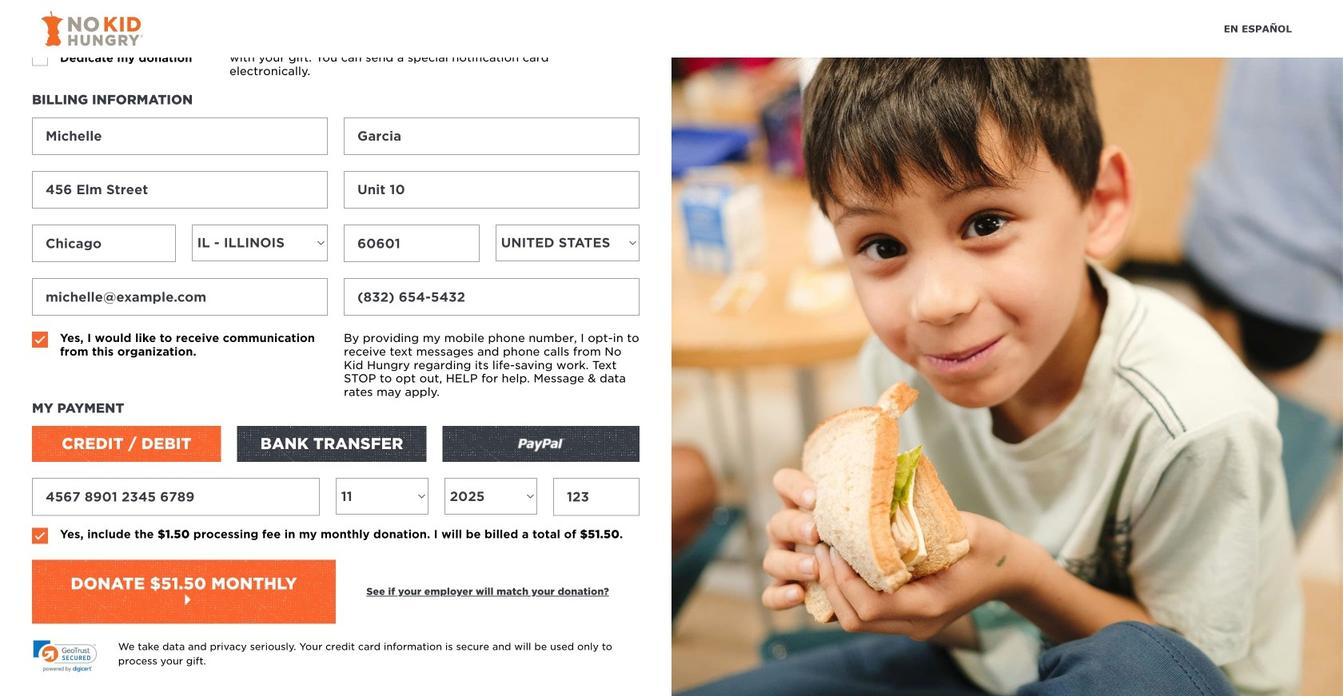 Task type: describe. For each thing, give the bounding box(es) containing it.
Credit Card Number telephone field
[[32, 478, 320, 516]]

yes, include the $1.50 processing fee in my monthly donation. i will be billed a total of $51.50. image
[[32, 528, 48, 544]]

Billing Street 1 text field
[[32, 171, 328, 209]]

Last Name text field
[[344, 117, 640, 155]]

yes, include the $1.50 processing fee in my monthly donation. i will be billed a total of $51.50. element
[[32, 528, 48, 544]]

City text field
[[32, 225, 176, 262]]

yes, i would like to receive communication from share our strength. element
[[32, 332, 48, 348]]

no kid hungry donation image
[[672, 58, 1343, 696]]

CVV Number text field
[[553, 478, 640, 516]]

Billing Street 2 text field
[[344, 171, 640, 209]]



Task type: locate. For each thing, give the bounding box(es) containing it.
yes, i would like to receive communication from share our strength. image
[[32, 332, 48, 348]]

Email email field
[[32, 278, 328, 316]]

pay with paypal image
[[514, 434, 568, 455]]

geotrust secured powered by digicert image
[[32, 640, 98, 673]]

First Name text field
[[32, 117, 328, 155]]

Zip text field
[[344, 225, 480, 262]]

see if your employer will match your donation? element
[[366, 585, 609, 599]]

Phone text field
[[344, 278, 640, 316]]



